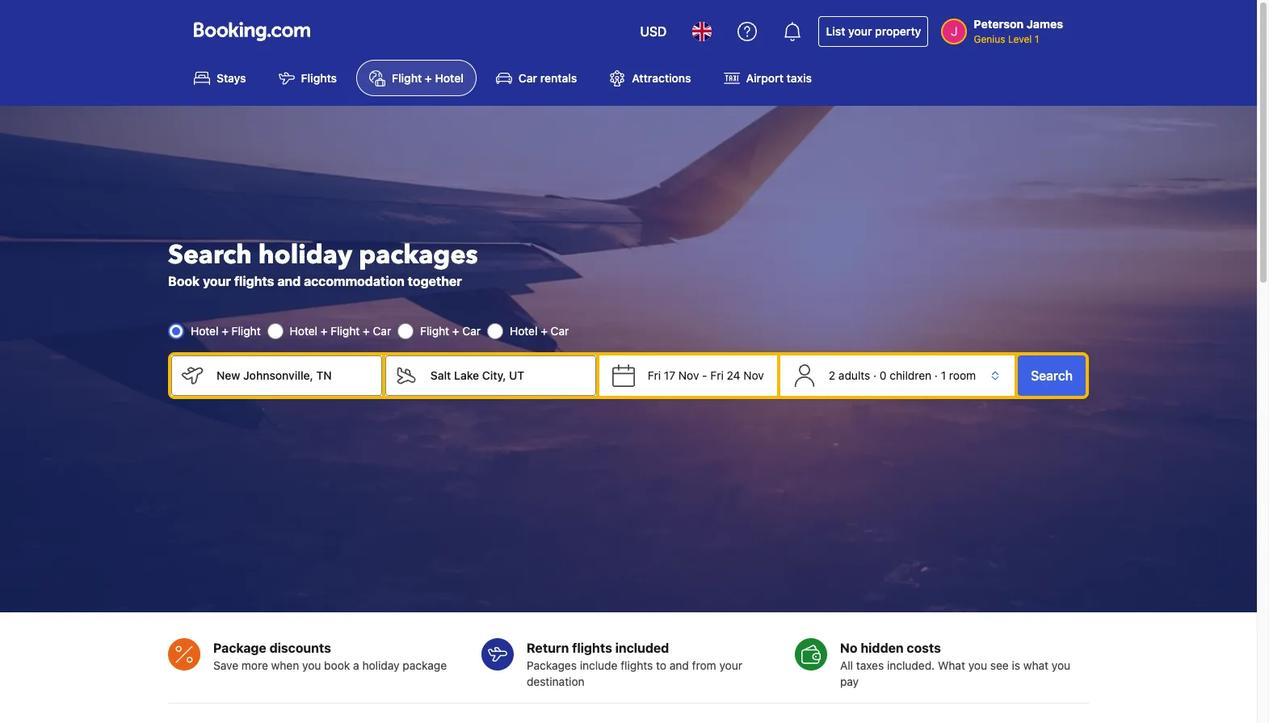 Task type: describe. For each thing, give the bounding box(es) containing it.
car rentals link
[[483, 60, 590, 96]]

to
[[656, 659, 667, 672]]

0 horizontal spatial 1
[[942, 368, 947, 382]]

package
[[213, 641, 267, 655]]

holiday inside package discounts save more when you book a holiday package
[[363, 659, 400, 672]]

car rentals
[[519, 71, 577, 85]]

accommodation
[[304, 274, 405, 288]]

room
[[950, 368, 977, 382]]

together
[[408, 274, 462, 288]]

+ for hotel + car
[[541, 324, 548, 338]]

search button
[[1019, 355, 1086, 396]]

2 adults · 0 children · 1 room
[[829, 368, 977, 382]]

pay
[[841, 675, 859, 689]]

1 · from the left
[[874, 368, 877, 382]]

your inside search holiday packages book your flights and accommodation together
[[203, 274, 231, 288]]

see
[[991, 659, 1009, 672]]

airport taxis link
[[711, 60, 825, 96]]

hotel for hotel + car
[[510, 324, 538, 338]]

stays link
[[181, 60, 259, 96]]

james
[[1027, 17, 1064, 31]]

+ for hotel + flight
[[222, 324, 229, 338]]

list your property
[[827, 24, 922, 38]]

peterson
[[974, 17, 1024, 31]]

level
[[1009, 33, 1033, 45]]

rentals
[[541, 71, 577, 85]]

1 inside peterson james genius level 1
[[1035, 33, 1040, 45]]

peterson james genius level 1
[[974, 17, 1064, 45]]

when
[[271, 659, 299, 672]]

package discounts save more when you book a holiday package
[[213, 641, 447, 672]]

book
[[324, 659, 350, 672]]

fri 17 nov - fri 24 nov
[[648, 368, 765, 382]]

airport
[[747, 71, 784, 85]]

costs
[[907, 641, 942, 655]]

you inside package discounts save more when you book a holiday package
[[302, 659, 321, 672]]

flight + hotel
[[392, 71, 464, 85]]

1 nov from the left
[[679, 368, 700, 382]]

2 fri from the left
[[711, 368, 724, 382]]

24
[[727, 368, 741, 382]]

book
[[168, 274, 200, 288]]

included.
[[888, 659, 935, 672]]

usd button
[[631, 12, 677, 51]]

what
[[938, 659, 966, 672]]

include
[[580, 659, 618, 672]]

1 fri from the left
[[648, 368, 661, 382]]

list your property link
[[819, 16, 929, 47]]

Where to? field
[[418, 355, 596, 396]]

save
[[213, 659, 239, 672]]

included
[[616, 641, 670, 655]]

a
[[353, 659, 359, 672]]

is
[[1012, 659, 1021, 672]]

attractions
[[632, 71, 692, 85]]

hotel + car
[[510, 324, 569, 338]]

flight inside 'flight + hotel' link
[[392, 71, 422, 85]]

2 you from the left
[[969, 659, 988, 672]]

stays
[[217, 71, 246, 85]]

search for search
[[1032, 368, 1074, 383]]

destination
[[527, 675, 585, 689]]

flight + hotel link
[[357, 60, 477, 96]]



Task type: locate. For each thing, give the bounding box(es) containing it.
you down discounts at the bottom of the page
[[302, 659, 321, 672]]

holiday up accommodation
[[259, 237, 353, 273]]

hidden
[[861, 641, 904, 655]]

2
[[829, 368, 836, 382]]

2 horizontal spatial your
[[849, 24, 873, 38]]

attractions link
[[597, 60, 705, 96]]

car
[[519, 71, 538, 85], [373, 324, 391, 338], [463, 324, 481, 338], [551, 324, 569, 338]]

1 horizontal spatial search
[[1032, 368, 1074, 383]]

+ for hotel + flight + car
[[321, 324, 328, 338]]

holiday right a
[[363, 659, 400, 672]]

1 vertical spatial and
[[670, 659, 689, 672]]

return flights included packages include flights to and from your destination
[[527, 641, 743, 689]]

+ for flight + hotel
[[425, 71, 432, 85]]

taxes
[[857, 659, 885, 672]]

1 vertical spatial search
[[1032, 368, 1074, 383]]

1 vertical spatial holiday
[[363, 659, 400, 672]]

0 horizontal spatial you
[[302, 659, 321, 672]]

1 horizontal spatial and
[[670, 659, 689, 672]]

0 vertical spatial 1
[[1035, 33, 1040, 45]]

0 horizontal spatial ·
[[874, 368, 877, 382]]

0 horizontal spatial flights
[[234, 274, 274, 288]]

holiday
[[259, 237, 353, 273], [363, 659, 400, 672]]

2 vertical spatial your
[[720, 659, 743, 672]]

fri
[[648, 368, 661, 382], [711, 368, 724, 382]]

nov
[[679, 368, 700, 382], [744, 368, 765, 382]]

1 horizontal spatial ·
[[935, 368, 938, 382]]

hotel + flight
[[191, 324, 261, 338]]

packages
[[527, 659, 577, 672]]

booking.com online hotel reservations image
[[194, 22, 310, 41]]

· left 0
[[874, 368, 877, 382]]

0 vertical spatial flights
[[234, 274, 274, 288]]

flights inside search holiday packages book your flights and accommodation together
[[234, 274, 274, 288]]

your
[[849, 24, 873, 38], [203, 274, 231, 288], [720, 659, 743, 672]]

from
[[692, 659, 717, 672]]

more
[[242, 659, 268, 672]]

no hidden costs all taxes included. what you see is what you pay
[[841, 641, 1071, 689]]

0 vertical spatial holiday
[[259, 237, 353, 273]]

search inside button
[[1032, 368, 1074, 383]]

flight + car
[[420, 324, 481, 338]]

2 · from the left
[[935, 368, 938, 382]]

genius
[[974, 33, 1006, 45]]

your inside "return flights included packages include flights to and from your destination"
[[720, 659, 743, 672]]

flights link
[[266, 60, 350, 96]]

what
[[1024, 659, 1049, 672]]

flights
[[301, 71, 337, 85]]

search for search holiday packages book your flights and accommodation together
[[168, 237, 252, 273]]

fri right -
[[711, 368, 724, 382]]

and inside search holiday packages book your flights and accommodation together
[[277, 274, 301, 288]]

taxis
[[787, 71, 812, 85]]

2 nov from the left
[[744, 368, 765, 382]]

-
[[703, 368, 708, 382]]

your inside list your property link
[[849, 24, 873, 38]]

adults
[[839, 368, 871, 382]]

1 horizontal spatial 1
[[1035, 33, 1040, 45]]

hotel for hotel + flight + car
[[290, 324, 318, 338]]

1 right level
[[1035, 33, 1040, 45]]

1 horizontal spatial you
[[969, 659, 988, 672]]

1
[[1035, 33, 1040, 45], [942, 368, 947, 382]]

1 horizontal spatial fri
[[711, 368, 724, 382]]

your right 'book'
[[203, 274, 231, 288]]

+ for flight + car
[[453, 324, 460, 338]]

hotel
[[435, 71, 464, 85], [191, 324, 219, 338], [290, 324, 318, 338], [510, 324, 538, 338]]

flights
[[234, 274, 274, 288], [572, 641, 613, 655], [621, 659, 653, 672]]

all
[[841, 659, 854, 672]]

packages
[[359, 237, 478, 273]]

airport taxis
[[747, 71, 812, 85]]

2 vertical spatial flights
[[621, 659, 653, 672]]

and right to
[[670, 659, 689, 672]]

you right what
[[1052, 659, 1071, 672]]

2 horizontal spatial flights
[[621, 659, 653, 672]]

1 horizontal spatial your
[[720, 659, 743, 672]]

·
[[874, 368, 877, 382], [935, 368, 938, 382]]

you
[[302, 659, 321, 672], [969, 659, 988, 672], [1052, 659, 1071, 672]]

flights down included
[[621, 659, 653, 672]]

0 horizontal spatial search
[[168, 237, 252, 273]]

list
[[827, 24, 846, 38]]

flights for flights
[[621, 659, 653, 672]]

0 horizontal spatial holiday
[[259, 237, 353, 273]]

1 vertical spatial your
[[203, 274, 231, 288]]

return
[[527, 641, 569, 655]]

17
[[664, 368, 676, 382]]

hotel + flight + car
[[290, 324, 391, 338]]

your right the from
[[720, 659, 743, 672]]

search inside search holiday packages book your flights and accommodation together
[[168, 237, 252, 273]]

your right the list
[[849, 24, 873, 38]]

search
[[168, 237, 252, 273], [1032, 368, 1074, 383]]

search holiday packages book your flights and accommodation together
[[168, 237, 478, 288]]

1 left room
[[942, 368, 947, 382]]

+
[[425, 71, 432, 85], [222, 324, 229, 338], [321, 324, 328, 338], [363, 324, 370, 338], [453, 324, 460, 338], [541, 324, 548, 338]]

flight
[[392, 71, 422, 85], [232, 324, 261, 338], [331, 324, 360, 338], [420, 324, 450, 338]]

1 horizontal spatial flights
[[572, 641, 613, 655]]

1 horizontal spatial holiday
[[363, 659, 400, 672]]

and
[[277, 274, 301, 288], [670, 659, 689, 672]]

0 vertical spatial your
[[849, 24, 873, 38]]

0 horizontal spatial nov
[[679, 368, 700, 382]]

flights up hotel + flight
[[234, 274, 274, 288]]

no
[[841, 641, 858, 655]]

children
[[890, 368, 932, 382]]

discounts
[[270, 641, 331, 655]]

1 vertical spatial flights
[[572, 641, 613, 655]]

flights for holiday
[[234, 274, 274, 288]]

nov right '24'
[[744, 368, 765, 382]]

· right children at bottom
[[935, 368, 938, 382]]

2 horizontal spatial you
[[1052, 659, 1071, 672]]

Where from? field
[[204, 355, 382, 396]]

you left see
[[969, 659, 988, 672]]

1 horizontal spatial nov
[[744, 368, 765, 382]]

1 you from the left
[[302, 659, 321, 672]]

fri left 17
[[648, 368, 661, 382]]

and inside "return flights included packages include flights to and from your destination"
[[670, 659, 689, 672]]

property
[[876, 24, 922, 38]]

1 vertical spatial 1
[[942, 368, 947, 382]]

0 horizontal spatial your
[[203, 274, 231, 288]]

0 horizontal spatial fri
[[648, 368, 661, 382]]

holiday inside search holiday packages book your flights and accommodation together
[[259, 237, 353, 273]]

3 you from the left
[[1052, 659, 1071, 672]]

package
[[403, 659, 447, 672]]

hotel for hotel + flight
[[191, 324, 219, 338]]

flights up include
[[572, 641, 613, 655]]

0 horizontal spatial and
[[277, 274, 301, 288]]

0 vertical spatial and
[[277, 274, 301, 288]]

usd
[[640, 24, 667, 39]]

0
[[880, 368, 887, 382]]

0 vertical spatial search
[[168, 237, 252, 273]]

nov left -
[[679, 368, 700, 382]]

and left accommodation
[[277, 274, 301, 288]]



Task type: vqa. For each thing, say whether or not it's contained in the screenshot.
2nd Fri from the right
yes



